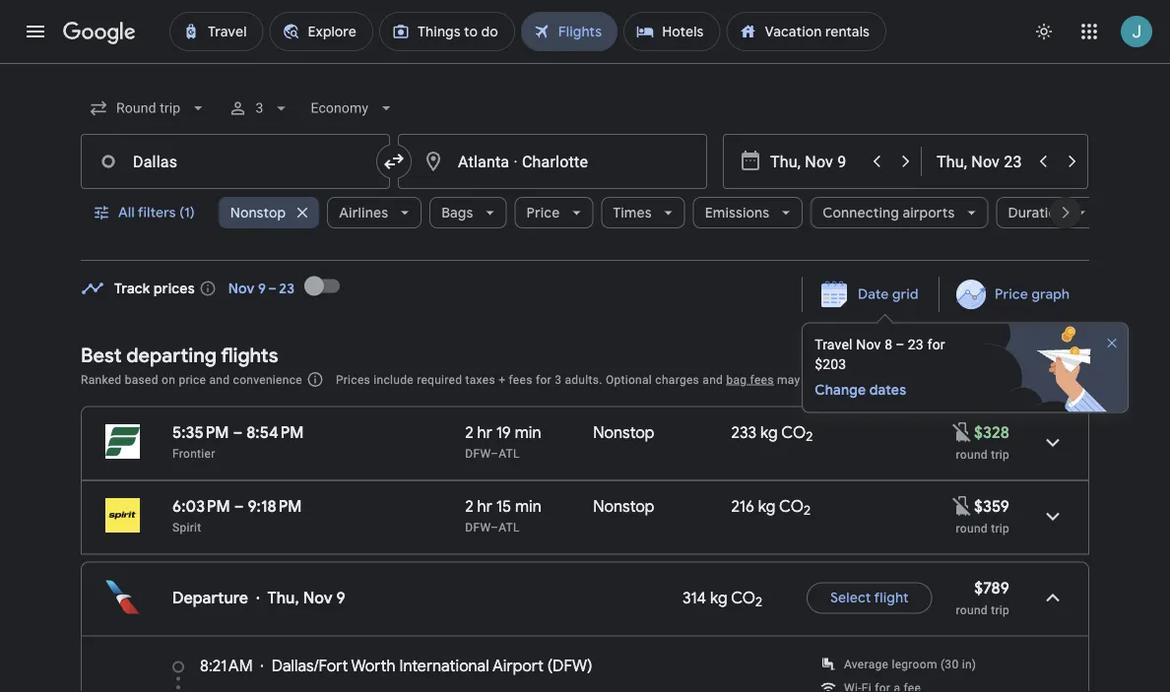 Task type: locate. For each thing, give the bounding box(es) containing it.
3 round from the top
[[957, 604, 988, 617]]

price inside popup button
[[527, 204, 560, 222]]

learn more about tracked prices image
[[199, 280, 217, 298]]

2 left 19
[[465, 423, 474, 443]]

0 vertical spatial round
[[957, 448, 988, 462]]

times button
[[602, 189, 686, 237]]

1 vertical spatial nov
[[857, 337, 882, 353]]

1 vertical spatial kg
[[759, 497, 776, 517]]

1 horizontal spatial price
[[995, 286, 1029, 304]]

233
[[732, 423, 757, 443]]

all filters (1)
[[118, 204, 195, 222]]

None text field
[[81, 134, 390, 189]]

– right the 5:35 pm
[[233, 423, 243, 443]]

– inside 2 hr 15 min dfw – atl
[[491, 521, 499, 535]]

all
[[118, 204, 135, 222]]

departure
[[172, 588, 249, 609]]

19
[[496, 423, 511, 443]]

date grid button
[[807, 277, 935, 312]]

0 horizontal spatial fees
[[509, 373, 533, 387]]

trip for $328
[[992, 448, 1010, 462]]

hr left 19
[[478, 423, 493, 443]]

1 horizontal spatial nov
[[303, 588, 333, 609]]

0 horizontal spatial nov
[[228, 280, 255, 298]]

2 nonstop flight. element from the top
[[594, 497, 655, 520]]

connecting
[[823, 204, 900, 222]]

nov left 9
[[303, 588, 333, 609]]

track
[[114, 280, 150, 298]]

216
[[732, 497, 755, 517]]

0 vertical spatial co
[[782, 423, 806, 443]]

359 US dollars text field
[[975, 497, 1010, 517]]

kg inside 314 kg co 2
[[711, 588, 728, 608]]

0 vertical spatial 3
[[256, 100, 263, 116]]

nonstop for 2 hr 15 min
[[594, 497, 655, 517]]

None text field
[[398, 134, 708, 189]]

216 kg co 2
[[732, 497, 811, 520]]

hr inside 2 hr 19 min dfw – atl
[[478, 423, 493, 443]]

co for 233
[[782, 423, 806, 443]]

1 round from the top
[[957, 448, 988, 462]]

nonstop flight. element
[[594, 423, 655, 446], [594, 497, 655, 520]]

3 trip from the top
[[992, 604, 1010, 617]]

(1)
[[179, 204, 195, 222]]

2
[[465, 423, 474, 443], [806, 429, 813, 446], [465, 497, 474, 517], [804, 503, 811, 520], [756, 594, 763, 611]]

bags
[[442, 204, 474, 222]]

round down this price for this flight doesn't include overhead bin access. if you need a carry-on bag, use the bags filter to update prices. icon
[[957, 448, 988, 462]]

1 vertical spatial 3
[[555, 373, 562, 387]]

1 vertical spatial min
[[515, 497, 542, 517]]

min for 2 hr 19 min
[[515, 423, 542, 443]]

2 for 314
[[756, 594, 763, 611]]

total duration 2 hr 19 min. element
[[465, 423, 594, 446]]

Departure time: 6:03 PM. text field
[[172, 497, 230, 517]]

kg right the 314 on the bottom right of page
[[711, 588, 728, 608]]

2 hr from the top
[[478, 497, 493, 517]]

international
[[400, 656, 490, 677]]

1 vertical spatial hr
[[478, 497, 493, 517]]

best departing flights
[[81, 343, 279, 368]]

hr inside 2 hr 15 min dfw – atl
[[478, 497, 493, 517]]

314 kg co 2
[[683, 588, 763, 611]]

dates
[[870, 382, 907, 400]]

passenger
[[840, 373, 898, 387]]

airlines
[[339, 204, 388, 222]]

0 vertical spatial trip
[[992, 448, 1010, 462]]

2 min from the top
[[515, 497, 542, 517]]

0 vertical spatial nonstop
[[230, 204, 286, 222]]

1 vertical spatial price
[[995, 286, 1029, 304]]

1 hr from the top
[[478, 423, 493, 443]]

co inside 314 kg co 2
[[731, 588, 756, 608]]

0 vertical spatial nonstop flight. element
[[594, 423, 655, 446]]

sort
[[1007, 371, 1035, 388]]

atl down 15
[[499, 521, 520, 535]]

nonstop
[[230, 204, 286, 222], [594, 423, 655, 443], [594, 497, 655, 517]]

atl inside 2 hr 19 min dfw – atl
[[499, 447, 520, 461]]

5:35 pm
[[172, 423, 229, 443]]

nonstop flight. element for 2 hr 15 min
[[594, 497, 655, 520]]

trip down $789 text box
[[992, 604, 1010, 617]]

select flight button
[[807, 575, 933, 622]]

required
[[417, 373, 463, 387]]

Departure time: 5:35 PM. text field
[[172, 423, 229, 443]]

find the best price region
[[81, 263, 1150, 413]]

1 nonstop flight. element from the top
[[594, 423, 655, 446]]

co right 233
[[782, 423, 806, 443]]

prices include required taxes + fees for 3 adults. optional charges and bag fees may apply. passenger assistance
[[336, 373, 961, 387]]

co inside 233 kg co 2
[[782, 423, 806, 443]]

1 round trip from the top
[[957, 448, 1010, 462]]

2 left 15
[[465, 497, 474, 517]]

2 vertical spatial nonstop
[[594, 497, 655, 517]]

change
[[815, 382, 867, 400]]

fees
[[509, 373, 533, 387], [751, 373, 774, 387]]

1 vertical spatial round trip
[[957, 522, 1010, 536]]

times
[[613, 204, 652, 222]]

kg inside 216 kg co 2
[[759, 497, 776, 517]]

nov for travel nov 8 – 23 for $203 change dates
[[857, 337, 882, 353]]

1 atl from the top
[[499, 447, 520, 461]]

price for price
[[527, 204, 560, 222]]

round trip down the $359 text box at the right bottom of page
[[957, 522, 1010, 536]]

nonstop for 2 hr 19 min
[[594, 423, 655, 443]]

0 vertical spatial price
[[527, 204, 560, 222]]

– down 19
[[491, 447, 499, 461]]

1 min from the top
[[515, 423, 542, 443]]

swap origin and destination. image
[[382, 150, 406, 173]]

1 horizontal spatial for
[[928, 337, 946, 353]]

min right 15
[[515, 497, 542, 517]]

dfw inside 2 hr 19 min dfw – atl
[[465, 447, 491, 461]]

change appearance image
[[1021, 8, 1068, 55]]

2 trip from the top
[[992, 522, 1010, 536]]

main menu image
[[24, 20, 47, 43]]

nov inside "travel nov 8 – 23 for $203 change dates"
[[857, 337, 882, 353]]

travel nov 8 – 23 for $203 change dates
[[815, 337, 946, 400]]

co inside 216 kg co 2
[[780, 497, 804, 517]]

None field
[[81, 91, 216, 126], [303, 91, 404, 126], [81, 91, 216, 126], [303, 91, 404, 126]]

prices
[[154, 280, 195, 298]]

flights
[[221, 343, 279, 368]]

min inside 2 hr 15 min dfw – atl
[[515, 497, 542, 517]]

2 round trip from the top
[[957, 522, 1010, 536]]

atl down 19
[[499, 447, 520, 461]]

2 right "216"
[[804, 503, 811, 520]]

2 vertical spatial nov
[[303, 588, 333, 609]]

departing
[[126, 343, 217, 368]]

round down this price for this flight doesn't include overhead bin access. if you need a carry-on bag, use the bags filter to update prices. image on the right
[[957, 522, 988, 536]]

Return text field
[[937, 135, 1028, 188]]

price inside button
[[995, 286, 1029, 304]]

Departure text field
[[771, 135, 861, 188]]

0 vertical spatial nov
[[228, 280, 255, 298]]

trip down the $359 text box at the right bottom of page
[[992, 522, 1010, 536]]

2 horizontal spatial nov
[[857, 337, 882, 353]]

emissions
[[705, 204, 770, 222]]

for right 8 – 23 at the right
[[928, 337, 946, 353]]

and left bag
[[703, 373, 724, 387]]

2 inside 216 kg co 2
[[804, 503, 811, 520]]

grid
[[893, 286, 919, 304]]

0 horizontal spatial 3
[[256, 100, 263, 116]]

1 horizontal spatial 3
[[555, 373, 562, 387]]

round trip down $328
[[957, 448, 1010, 462]]

1 vertical spatial trip
[[992, 522, 1010, 536]]

328 US dollars text field
[[975, 423, 1010, 443]]

nov
[[228, 280, 255, 298], [857, 337, 882, 353], [303, 588, 333, 609]]

None search field
[[81, 85, 1099, 261]]

round
[[957, 448, 988, 462], [957, 522, 988, 536], [957, 604, 988, 617]]

1 vertical spatial for
[[536, 373, 552, 387]]

1 vertical spatial nonstop
[[594, 423, 655, 443]]

sort by: button
[[1000, 362, 1090, 397]]

– left 9:18 pm
[[234, 497, 244, 517]]

0 vertical spatial dfw
[[465, 447, 491, 461]]

dfw inside 2 hr 15 min dfw – atl
[[465, 521, 491, 535]]

trip down 328 us dollars text field
[[992, 448, 1010, 462]]

kg right "216"
[[759, 497, 776, 517]]

passenger assistance button
[[840, 373, 961, 387]]

round trip for $328
[[957, 448, 1010, 462]]

2 vertical spatial kg
[[711, 588, 728, 608]]

none search field containing atlanta
[[81, 85, 1099, 261]]

and right price at the left bottom of page
[[209, 373, 230, 387]]

price down charlotte
[[527, 204, 560, 222]]

2 atl from the top
[[499, 521, 520, 535]]

2 down 'apply.'
[[806, 429, 813, 446]]

best
[[81, 343, 122, 368]]

co right "216"
[[780, 497, 804, 517]]

0 horizontal spatial price
[[527, 204, 560, 222]]

$359
[[975, 497, 1010, 517]]

2 vertical spatial co
[[731, 588, 756, 608]]

price
[[179, 373, 206, 387]]

dfw down total duration 2 hr 19 min. 'element'
[[465, 447, 491, 461]]

round down $789
[[957, 604, 988, 617]]

2 right the 314 on the bottom right of page
[[756, 594, 763, 611]]

+
[[499, 373, 506, 387]]

best departing flights main content
[[81, 263, 1150, 693]]

1 horizontal spatial fees
[[751, 373, 774, 387]]

1 vertical spatial round
[[957, 522, 988, 536]]

round inside $789 round trip
[[957, 604, 988, 617]]

optional
[[606, 373, 652, 387]]

price left graph
[[995, 286, 1029, 304]]

1 vertical spatial atl
[[499, 521, 520, 535]]

trip inside $789 round trip
[[992, 604, 1010, 617]]

apply.
[[804, 373, 836, 387]]

hr for 15
[[478, 497, 493, 517]]

2 vertical spatial round
[[957, 604, 988, 617]]

dfw down the total duration 2 hr 15 min. element
[[465, 521, 491, 535]]

kg for 314
[[711, 588, 728, 608]]

hr left 15
[[478, 497, 493, 517]]

atlanta · charlotte
[[458, 152, 588, 171]]

nonstop button
[[219, 189, 319, 237]]

fees right bag
[[751, 373, 774, 387]]

2 inside 314 kg co 2
[[756, 594, 763, 611]]

0 horizontal spatial and
[[209, 373, 230, 387]]

this price for this flight doesn't include overhead bin access. if you need a carry-on bag, use the bags filter to update prices. image
[[951, 495, 975, 518]]

min right 19
[[515, 423, 542, 443]]

for
[[928, 337, 946, 353], [536, 373, 552, 387]]

1 vertical spatial nonstop flight. element
[[594, 497, 655, 520]]

3
[[256, 100, 263, 116], [555, 373, 562, 387]]

price
[[527, 204, 560, 222], [995, 286, 1029, 304]]

0 vertical spatial kg
[[761, 423, 778, 443]]

track prices
[[114, 280, 195, 298]]

1 trip from the top
[[992, 448, 1010, 462]]

0 vertical spatial min
[[515, 423, 542, 443]]

–
[[233, 423, 243, 443], [491, 447, 499, 461], [234, 497, 244, 517], [491, 521, 499, 535]]

min inside 2 hr 19 min dfw – atl
[[515, 423, 542, 443]]

1 vertical spatial dfw
[[465, 521, 491, 535]]

nov right learn more about tracked prices icon
[[228, 280, 255, 298]]

flight details. leaves dallas/fort worth international airport at 5:35 pm on thursday, november 9 and arrives at hartsfield-jackson atlanta international airport at 8:54 pm on thursday, november 9. image
[[1030, 419, 1077, 467]]

fees right +
[[509, 373, 533, 387]]

2 inside 2 hr 15 min dfw – atl
[[465, 497, 474, 517]]

dfw
[[465, 447, 491, 461], [465, 521, 491, 535], [553, 656, 588, 677]]

1 horizontal spatial and
[[703, 373, 724, 387]]

2 round from the top
[[957, 522, 988, 536]]

for left adults.
[[536, 373, 552, 387]]

dallas/fort
[[272, 656, 348, 677]]

0 vertical spatial round trip
[[957, 448, 1010, 462]]

2 vertical spatial trip
[[992, 604, 1010, 617]]

co right the 314 on the bottom right of page
[[731, 588, 756, 608]]

bag
[[727, 373, 747, 387]]

0 vertical spatial atl
[[499, 447, 520, 461]]

round for $328
[[957, 448, 988, 462]]

1 vertical spatial co
[[780, 497, 804, 517]]

3 button
[[220, 85, 299, 132]]

total duration 2 hr 15 min. element
[[465, 497, 594, 520]]

0 vertical spatial for
[[928, 337, 946, 353]]

$789
[[975, 579, 1010, 599]]

atl inside 2 hr 15 min dfw – atl
[[499, 521, 520, 535]]

– down 15
[[491, 521, 499, 535]]

ranked
[[81, 373, 122, 387]]

kg right 233
[[761, 423, 778, 443]]

dfw right airport
[[553, 656, 588, 677]]

prices
[[336, 373, 371, 387]]

kg inside 233 kg co 2
[[761, 423, 778, 443]]

2 inside 233 kg co 2
[[806, 429, 813, 446]]

nov up "passenger"
[[857, 337, 882, 353]]

taxes
[[466, 373, 496, 387]]

bag fees button
[[727, 373, 774, 387]]

2 for 216
[[804, 503, 811, 520]]

0 vertical spatial hr
[[478, 423, 493, 443]]

change dates button
[[815, 381, 950, 401]]

travel
[[815, 337, 853, 353]]



Task type: vqa. For each thing, say whether or not it's contained in the screenshot.

no



Task type: describe. For each thing, give the bounding box(es) containing it.
select flight
[[831, 590, 909, 608]]

loading results progress bar
[[0, 63, 1171, 67]]

9:18 pm
[[248, 497, 302, 517]]

min for 2 hr 15 min
[[515, 497, 542, 517]]

$789 round trip
[[957, 579, 1010, 617]]

airlines button
[[327, 189, 422, 237]]

for inside "travel nov 8 – 23 for $203 change dates"
[[928, 337, 946, 353]]

charges
[[656, 373, 700, 387]]

0 horizontal spatial for
[[536, 373, 552, 387]]

atl for 15
[[499, 521, 520, 535]]

6:03 pm – 9:18 pm spirit
[[172, 497, 302, 535]]

– inside 6:03 pm – 9:18 pm spirit
[[234, 497, 244, 517]]

1 fees from the left
[[509, 373, 533, 387]]

in)
[[963, 658, 977, 672]]

adults.
[[565, 373, 603, 387]]

– inside "5:35 pm – 8:54 pm frontier"
[[233, 423, 243, 443]]

thu,
[[268, 588, 299, 609]]

price for price graph
[[995, 286, 1029, 304]]

date
[[859, 286, 890, 304]]

price graph button
[[944, 277, 1086, 312]]

next image
[[1043, 189, 1090, 237]]

filters
[[138, 204, 176, 222]]

round trip for $359
[[957, 522, 1010, 536]]

9
[[336, 588, 346, 609]]

trip for $359
[[992, 522, 1010, 536]]

worth
[[351, 656, 396, 677]]

learn more about ranking image
[[306, 371, 324, 389]]

nov for thu, nov 9
[[303, 588, 333, 609]]

(30
[[941, 658, 959, 672]]

6:03 pm
[[172, 497, 230, 517]]

may
[[778, 373, 801, 387]]

hr for 19
[[478, 423, 493, 443]]

connecting airports
[[823, 204, 955, 222]]

5:35 pm – 8:54 pm frontier
[[172, 423, 304, 461]]

include
[[374, 373, 414, 387]]

price graph
[[995, 286, 1070, 304]]

3 inside best departing flights main content
[[555, 373, 562, 387]]

legroom
[[892, 658, 938, 672]]

this price for this flight doesn't include overhead bin access. if you need a carry-on bag, use the bags filter to update prices. image
[[951, 421, 975, 444]]

on
[[162, 373, 176, 387]]

price button
[[515, 189, 594, 237]]

Departure time: 8:21 AM. text field
[[200, 656, 253, 677]]

close image
[[1105, 336, 1121, 351]]

$328
[[975, 423, 1010, 443]]

$203
[[815, 357, 847, 373]]

leaves dallas/fort worth international airport at 6:03 pm on thursday, november 9 and arrives at hartsfield-jackson atlanta international airport at 9:18 pm on thursday, november 9. element
[[172, 497, 302, 517]]

airports
[[903, 204, 955, 222]]

15
[[496, 497, 512, 517]]

3 inside popup button
[[256, 100, 263, 116]]

dfw for 2 hr 15 min
[[465, 521, 491, 535]]

dallas/fort worth international airport ( dfw )
[[272, 656, 593, 677]]

789 US dollars text field
[[975, 579, 1010, 599]]

(
[[548, 656, 553, 677]]

nov 9 – 23
[[228, 280, 295, 298]]

sort by:
[[1007, 371, 1058, 388]]

select
[[831, 590, 872, 608]]

by:
[[1039, 371, 1058, 388]]

2 vertical spatial dfw
[[553, 656, 588, 677]]

atl for 19
[[499, 447, 520, 461]]

kg for 216
[[759, 497, 776, 517]]

average
[[845, 658, 889, 672]]

dfw for 2 hr 19 min
[[465, 447, 491, 461]]

314
[[683, 588, 707, 608]]

co for 314
[[731, 588, 756, 608]]

nonstop flight. element for 2 hr 19 min
[[594, 423, 655, 446]]

2 inside 2 hr 19 min dfw – atl
[[465, 423, 474, 443]]

8 – 23
[[885, 337, 924, 353]]

duration button
[[997, 189, 1099, 237]]

2 and from the left
[[703, 373, 724, 387]]

average legroom (30 in)
[[845, 658, 977, 672]]

2 for 233
[[806, 429, 813, 446]]

9 – 23
[[258, 280, 295, 298]]

round for $359
[[957, 522, 988, 536]]

Arrival time: 8:54 PM. text field
[[247, 423, 304, 443]]

co for 216
[[780, 497, 804, 517]]

8:54 pm
[[247, 423, 304, 443]]

2 fees from the left
[[751, 373, 774, 387]]

nonstop inside popup button
[[230, 204, 286, 222]]

thu, nov 9
[[268, 588, 346, 609]]

frontier
[[172, 447, 215, 461]]

charlotte
[[522, 152, 588, 171]]

duration
[[1009, 204, 1066, 222]]

atlanta
[[458, 152, 510, 171]]

graph
[[1032, 286, 1070, 304]]

connecting airports button
[[811, 189, 989, 237]]

emissions button
[[694, 189, 803, 237]]

233 kg co 2
[[732, 423, 813, 446]]

– inside 2 hr 19 min dfw – atl
[[491, 447, 499, 461]]

flight details. leaves dallas/fort worth international airport at 6:03 pm on thursday, november 9 and arrives at hartsfield-jackson atlanta international airport at 9:18 pm on thursday, november 9. image
[[1030, 493, 1077, 541]]

Arrival time: 9:18 PM. text field
[[248, 497, 302, 517]]

·
[[514, 152, 518, 171]]

date grid
[[859, 286, 919, 304]]

leaves dallas/fort worth international airport at 5:35 pm on thursday, november 9 and arrives at hartsfield-jackson atlanta international airport at 8:54 pm on thursday, november 9. element
[[172, 423, 304, 443]]

airport
[[493, 656, 544, 677]]

)
[[588, 656, 593, 677]]

kg for 233
[[761, 423, 778, 443]]

flight
[[875, 590, 909, 608]]

spirit
[[172, 521, 202, 535]]

assistance
[[901, 373, 961, 387]]

ranked based on price and convenience
[[81, 373, 302, 387]]

convenience
[[233, 373, 302, 387]]

2 hr 19 min dfw – atl
[[465, 423, 542, 461]]

2 hr 15 min dfw – atl
[[465, 497, 542, 535]]

1 and from the left
[[209, 373, 230, 387]]



